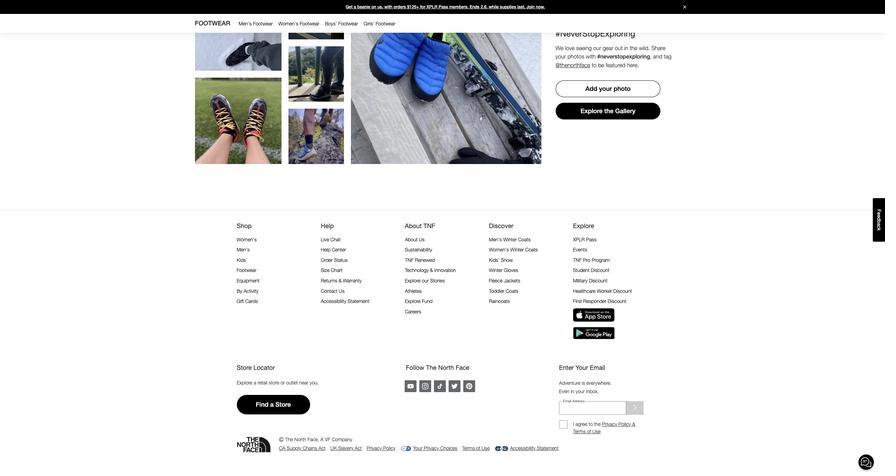 Task type: locate. For each thing, give the bounding box(es) containing it.
ⓒ the north face, a vf company
[[279, 437, 352, 443]]

i agree to the
[[573, 422, 602, 428]]

of right the choices
[[476, 446, 480, 452]]

privacy inside privacy policy link
[[367, 446, 382, 452]]

student discount
[[573, 268, 610, 274]]

2 vertical spatial women's
[[489, 247, 509, 253]]

shop down @theelee9
[[301, 140, 312, 146]]

shop for @nickcosentino22
[[431, 81, 443, 86]]

0 vertical spatial our
[[593, 45, 601, 51]]

0 horizontal spatial kids'
[[237, 257, 247, 263]]

explore up xplr pass "link"
[[573, 222, 594, 230]]

1 horizontal spatial terms
[[573, 429, 586, 435]]

women's
[[278, 21, 298, 27], [237, 237, 257, 243], [489, 247, 509, 253]]

1 vertical spatial accessibility statement link
[[495, 445, 559, 453]]

2 kids' from the left
[[489, 257, 500, 263]]

the right follow
[[426, 364, 437, 372]]

follow the north face
[[406, 364, 469, 372]]

0 horizontal spatial email
[[563, 400, 571, 404]]

0 horizontal spatial accessibility
[[321, 299, 346, 305]]

shop the look down @theelee9
[[301, 140, 332, 146]]

0 vertical spatial accessibility statement link
[[321, 299, 369, 305]]

1 horizontal spatial the
[[426, 364, 437, 372]]

contact
[[321, 288, 338, 294]]

0 horizontal spatial accessibility statement
[[321, 299, 369, 305]]

2 act from the left
[[355, 446, 362, 452]]

1 vertical spatial xplr
[[573, 237, 585, 243]]

to left "be"
[[592, 62, 597, 69]]

boys'
[[325, 21, 337, 27]]

kids' down men's link
[[237, 257, 247, 263]]

1 horizontal spatial email
[[590, 364, 605, 372]]

a up k
[[876, 223, 882, 226]]

a
[[354, 5, 356, 9], [876, 223, 882, 226], [254, 380, 256, 386], [270, 402, 274, 409]]

amazing slippers to put on after a good day of skiing! image
[[351, 0, 542, 164]]

explore for explore our stories
[[405, 278, 421, 284]]

shop the look button down @asilesr
[[295, 75, 338, 87]]

north
[[438, 364, 454, 372], [294, 437, 306, 443]]

add
[[586, 85, 597, 93]]

privacy inside privacy policy & terms of use
[[602, 422, 617, 428]]

size
[[321, 268, 330, 274]]

footwear inside girls' footwear button
[[376, 21, 395, 27]]

the left wild.
[[630, 45, 637, 51]]

1 horizontal spatial kids'
[[489, 257, 500, 263]]

kids' left 'snow'
[[489, 257, 500, 263]]

1 vertical spatial us
[[339, 288, 345, 294]]

explore down add
[[581, 108, 603, 115]]

2 vertical spatial winter
[[489, 268, 503, 274]]

1 vertical spatial of
[[476, 446, 480, 452]]

act down a
[[319, 446, 326, 452]]

north for face,
[[294, 437, 306, 443]]

men's link
[[237, 247, 250, 253]]

north left face
[[438, 364, 454, 372]]

privacy for privacy policy & terms of use
[[602, 422, 617, 428]]

#neverstopexploring
[[556, 29, 635, 38]]

the right agree
[[594, 422, 601, 428]]

a inside button
[[876, 223, 882, 226]]

get a beanie on us, with orders $125+ for xplr pass members. ends 2.6, while supplies last. join now. link
[[0, 0, 885, 14]]

policy for privacy policy & terms of use
[[619, 422, 631, 428]]

members.
[[449, 5, 469, 9]]

gloves
[[504, 268, 518, 274]]

footwear inside women's footwear button
[[300, 21, 319, 27]]

0 vertical spatial coats
[[518, 237, 531, 243]]

0 vertical spatial us
[[419, 237, 425, 243]]

get a beanie on us, with orders $125+ for xplr pass members. ends 2.6, while supplies last. join now.
[[346, 5, 545, 9]]

join
[[527, 5, 535, 9]]

our
[[593, 45, 601, 51], [422, 278, 429, 284]]

explore for explore fund
[[405, 299, 421, 305]]

us for about us
[[419, 237, 425, 243]]

student discount link
[[573, 268, 610, 274]]

1 vertical spatial pass
[[586, 237, 597, 243]]

about
[[405, 222, 422, 230], [405, 237, 418, 243]]

toddler
[[489, 288, 504, 294]]

0 vertical spatial xplr
[[427, 5, 438, 9]]

near
[[299, 380, 309, 386]]

the
[[236, 34, 243, 39], [630, 45, 637, 51], [314, 78, 321, 84], [444, 81, 451, 86], [604, 108, 614, 115], [236, 128, 243, 133], [314, 140, 321, 146], [594, 422, 601, 428]]

terms of use
[[462, 446, 490, 452]]

cards
[[245, 299, 258, 305]]

1 horizontal spatial us
[[419, 237, 425, 243]]

equipment
[[237, 278, 259, 284]]

b
[[876, 221, 882, 223]]

1 kids' from the left
[[237, 257, 247, 263]]

featured
[[606, 62, 626, 69]]

0 vertical spatial terms
[[573, 429, 586, 435]]

shop the look button down @nickcosentino22
[[425, 77, 468, 91]]

the
[[426, 364, 437, 372], [285, 437, 293, 443]]

google play button scaled image
[[573, 328, 615, 340]]

your right "enter"
[[576, 364, 588, 372]]

2 horizontal spatial privacy
[[602, 422, 617, 428]]

0 vertical spatial women's
[[278, 21, 298, 27]]

0 horizontal spatial your
[[413, 446, 422, 452]]

your
[[556, 53, 566, 60], [599, 85, 612, 93], [576, 389, 585, 395]]

innovation
[[434, 268, 456, 274]]

1 vertical spatial in
[[571, 389, 574, 395]]

in right even
[[571, 389, 574, 395]]

0 horizontal spatial north
[[294, 437, 306, 443]]

coats down jackets
[[506, 288, 518, 294]]

2 vertical spatial coats
[[506, 288, 518, 294]]

women's for women's link at left
[[237, 237, 257, 243]]

0 horizontal spatial xplr
[[427, 5, 438, 9]]

@asilesr
[[305, 63, 328, 71]]

men's up 'kids'' link
[[237, 247, 250, 253]]

women's right men's footwear
[[278, 21, 298, 27]]

1 vertical spatial accessibility statement
[[510, 446, 559, 452]]

privacy policy link
[[367, 445, 396, 453]]

men's down discover
[[489, 237, 502, 243]]

1 about from the top
[[405, 222, 422, 230]]

enter your email
[[559, 364, 605, 372]]

1 vertical spatial winter
[[510, 247, 524, 253]]

store
[[237, 364, 252, 372], [275, 402, 291, 409]]

shop down @nickcosentino22
[[431, 81, 443, 86]]

tnf for about tnf
[[405, 257, 414, 263]]

0 vertical spatial about
[[405, 222, 422, 230]]

north for face
[[438, 364, 454, 372]]

explore left retail
[[237, 380, 252, 386]]

e up the b
[[876, 215, 882, 218]]

with inside we love seeing our gear out in the wild. share your photos with
[[586, 53, 596, 60]]

policy
[[619, 422, 631, 428], [383, 446, 396, 452]]

add your photo button
[[556, 81, 661, 97]]

follow us on pinterest image
[[466, 384, 472, 390]]

explore inside explore the gallery link
[[581, 108, 603, 115]]

tnf up technology in the bottom of the page
[[405, 257, 414, 263]]

#neverstopexploring main content
[[0, 0, 885, 211]]

the left gallery at the right
[[604, 108, 614, 115]]

@theelee9
[[302, 126, 331, 133]]

women's up kids' snow
[[489, 247, 509, 253]]

store locator
[[237, 364, 275, 372]]

footwear inside boys' footwear button
[[338, 21, 358, 27]]

locator
[[253, 364, 275, 372]]

statement
[[348, 299, 369, 305], [537, 446, 559, 452]]

look down @neftalinaranjo
[[244, 128, 254, 133]]

1 horizontal spatial store
[[275, 402, 291, 409]]

0 horizontal spatial your
[[556, 53, 566, 60]]

xplr up events
[[573, 237, 585, 243]]

tnf up about us
[[424, 222, 435, 230]]

email down even
[[563, 400, 571, 404]]

0 horizontal spatial policy
[[383, 446, 396, 452]]

look down @theelee9
[[322, 140, 332, 146]]

us down returns & warranty link
[[339, 288, 345, 294]]

follow us on twitter image
[[451, 384, 458, 390]]

gear
[[603, 45, 613, 51]]

of inside terms of use link
[[476, 446, 480, 452]]

your right add
[[599, 85, 612, 93]]

look for @nickcosentino22
[[452, 81, 462, 86]]

enjoying my thermoball shoes thanks northface image
[[195, 0, 282, 71]]

0 vertical spatial winter
[[503, 237, 517, 243]]

explore for explore
[[573, 222, 594, 230]]

0 horizontal spatial of
[[476, 446, 480, 452]]

help down 'live'
[[321, 247, 331, 253]]

0 vertical spatial with
[[384, 5, 392, 9]]

shop the look button for @asilesr
[[295, 75, 338, 87]]

winter up fleece
[[489, 268, 503, 274]]

boys' footwear button
[[322, 19, 361, 28]]

snow
[[501, 257, 513, 263]]

tnf renewed
[[405, 257, 435, 263]]

address
[[572, 400, 585, 404]]

shop the look for @nickcosentino22
[[431, 81, 462, 86]]

1 vertical spatial your
[[599, 85, 612, 93]]

winter for men's
[[503, 237, 517, 243]]

of down "i agree to the"
[[587, 429, 591, 435]]

2 vertical spatial your
[[576, 389, 585, 395]]

shop the look button down @neftalinaranjo
[[217, 124, 259, 138]]

0 vertical spatial policy
[[619, 422, 631, 428]]

1 vertical spatial coats
[[525, 247, 538, 253]]

explore
[[581, 108, 603, 115], [573, 222, 594, 230], [405, 278, 421, 284], [405, 299, 421, 305], [237, 380, 252, 386]]

1 vertical spatial accessibility
[[510, 446, 536, 452]]

footwear for girls' footwear
[[376, 21, 395, 27]]

1 horizontal spatial pass
[[586, 237, 597, 243]]

help for help center
[[321, 247, 331, 253]]

explore up "athletes" link
[[405, 278, 421, 284]]

to right agree
[[589, 422, 593, 428]]

kids' for kids' snow
[[489, 257, 500, 263]]

0 vertical spatial your
[[556, 53, 566, 60]]

now.
[[536, 5, 545, 9]]

order
[[321, 257, 333, 263]]

a right get
[[354, 5, 356, 9]]

1 vertical spatial terms
[[462, 446, 475, 452]]

beanie
[[357, 5, 370, 9]]

0 vertical spatial men's
[[239, 21, 252, 27]]

0 vertical spatial the
[[426, 364, 437, 372]]

&
[[430, 268, 433, 274], [339, 278, 342, 284], [632, 422, 635, 428]]

with down seeing
[[586, 53, 596, 60]]

0 vertical spatial store
[[237, 364, 252, 372]]

find
[[256, 402, 268, 409]]

0 horizontal spatial tnf
[[405, 257, 414, 263]]

a left retail
[[254, 380, 256, 386]]

coats down the men's winter coats link
[[525, 247, 538, 253]]

1 vertical spatial women's
[[237, 237, 257, 243]]

xplr right for
[[427, 5, 438, 9]]

our left the gear
[[593, 45, 601, 51]]

for
[[420, 5, 425, 9]]

the inside we love seeing our gear out in the wild. share your photos with
[[630, 45, 637, 51]]

2.6,
[[481, 5, 488, 9]]

terms down agree
[[573, 429, 586, 435]]

order status
[[321, 257, 348, 263]]

f e e d b a c k
[[876, 210, 882, 231]]

us up sustainability link
[[419, 237, 425, 243]]

about up sustainability
[[405, 237, 418, 243]]

1 horizontal spatial your
[[576, 389, 585, 395]]

discount
[[591, 268, 610, 274], [589, 278, 608, 284], [613, 288, 632, 294], [608, 299, 626, 305]]

1 vertical spatial policy
[[383, 446, 396, 452]]

supply
[[287, 446, 301, 452]]

look for @asilesr
[[322, 78, 332, 84]]

discount right the 'worker' at the bottom
[[613, 288, 632, 294]]

1 vertical spatial the
[[285, 437, 293, 443]]

1 vertical spatial with
[[586, 53, 596, 60]]

follow
[[406, 364, 424, 372]]

a right find
[[270, 402, 274, 409]]

store left locator
[[237, 364, 252, 372]]

to inside #neverstopexploring , and tag @thenorthface to be featured here.
[[592, 62, 597, 69]]

in right out
[[624, 45, 628, 51]]

about up about us
[[405, 222, 422, 230]]

wild.
[[639, 45, 650, 51]]

0 horizontal spatial the
[[285, 437, 293, 443]]

pass up events link
[[586, 237, 597, 243]]

privacy down email address text field
[[602, 422, 617, 428]]

with
[[384, 5, 392, 9], [586, 53, 596, 60]]

look
[[244, 34, 254, 39], [322, 78, 332, 84], [452, 81, 462, 86], [244, 128, 254, 133], [322, 140, 332, 146]]

north up 'ca supply chains act'
[[294, 437, 306, 443]]

0 horizontal spatial store
[[237, 364, 252, 372]]

coats for women's winter coats
[[525, 247, 538, 253]]

& for returns
[[339, 278, 342, 284]]

1 horizontal spatial with
[[586, 53, 596, 60]]

uk
[[330, 446, 337, 452]]

1 horizontal spatial use
[[592, 429, 601, 435]]

0 vertical spatial use
[[592, 429, 601, 435]]

1 horizontal spatial women's
[[278, 21, 298, 27]]

your down we
[[556, 53, 566, 60]]

use inside privacy policy & terms of use
[[592, 429, 601, 435]]

1 horizontal spatial &
[[430, 268, 433, 274]]

shop the look down @neftalinaranjo
[[223, 128, 254, 133]]

0 horizontal spatial statement
[[348, 299, 369, 305]]

shop the look down men's footwear button
[[223, 34, 254, 39]]

2 vertical spatial &
[[632, 422, 635, 428]]

your down "is"
[[576, 389, 585, 395]]

tnf left pro at the bottom
[[573, 257, 582, 263]]

help for help
[[321, 222, 334, 230]]

1 vertical spatial your
[[413, 446, 422, 452]]

us for contact us
[[339, 288, 345, 294]]

follow us on tiktok image
[[437, 384, 443, 390]]

women's inside button
[[278, 21, 298, 27]]

1 vertical spatial help
[[321, 247, 331, 253]]

orders
[[394, 5, 406, 9]]

we love seeing our gear out in the wild. share your photos with
[[556, 45, 666, 60]]

@nickcosentino22
[[421, 59, 472, 67]]

men's right footwear
[[239, 21, 252, 27]]

0 horizontal spatial use
[[482, 446, 490, 452]]

0 vertical spatial your
[[576, 364, 588, 372]]

1 vertical spatial store
[[275, 402, 291, 409]]

close image
[[680, 5, 689, 9]]

1 help from the top
[[321, 222, 334, 230]]

get
[[346, 5, 353, 9]]

tnf pro program
[[573, 257, 610, 263]]

ca supply chains act
[[279, 446, 326, 452]]

1 vertical spatial north
[[294, 437, 306, 443]]

worker
[[597, 288, 612, 294]]

0 horizontal spatial with
[[384, 5, 392, 9]]

shop down footwear
[[223, 34, 234, 39]]

pass left members.
[[439, 5, 448, 9]]

d
[[876, 218, 882, 221]]

privacy
[[602, 422, 617, 428], [367, 446, 382, 452], [424, 446, 439, 452]]

2 about from the top
[[405, 237, 418, 243]]

1 vertical spatial &
[[339, 278, 342, 284]]

2 horizontal spatial &
[[632, 422, 635, 428]]

privacy left the choices
[[424, 446, 439, 452]]

add your photo
[[586, 85, 631, 93]]

winter down the men's winter coats link
[[510, 247, 524, 253]]

shop the look button down @theelee9
[[295, 138, 338, 149]]

0 horizontal spatial act
[[319, 446, 326, 452]]

email up everywhere.
[[590, 364, 605, 372]]

women's for women's winter coats
[[489, 247, 509, 253]]

look for @theelee9
[[322, 140, 332, 146]]

choices
[[440, 446, 457, 452]]

1 horizontal spatial in
[[624, 45, 628, 51]]

shop down @asilesr
[[301, 78, 312, 84]]

size chart
[[321, 268, 343, 274]]

0 horizontal spatial women's
[[237, 237, 257, 243]]

winter up women's winter coats
[[503, 237, 517, 243]]

follow us on youtube image
[[407, 384, 414, 390]]

shop down @neftalinaranjo
[[223, 128, 234, 133]]

our down the technology & innovation at the bottom
[[422, 278, 429, 284]]

with right us,
[[384, 5, 392, 9]]

retail
[[258, 380, 267, 386]]

look down @nickcosentino22
[[452, 81, 462, 86]]

footwear inside men's footwear button
[[253, 21, 273, 27]]

1 horizontal spatial north
[[438, 364, 454, 372]]

shop the look button
[[217, 30, 259, 44], [295, 75, 338, 87], [425, 77, 468, 91], [217, 124, 259, 138], [295, 138, 338, 149]]

men's inside button
[[239, 21, 252, 27]]

2 horizontal spatial women's
[[489, 247, 509, 253]]

1 act from the left
[[319, 446, 326, 452]]

look down @asilesr
[[322, 78, 332, 84]]

accessibility statement link
[[321, 299, 369, 305], [495, 445, 559, 453]]

1 horizontal spatial policy
[[619, 422, 631, 428]]

your left the choices
[[413, 446, 422, 452]]

a for explore a retail store or outlet near you.
[[254, 380, 256, 386]]

shop the look down @asilesr
[[301, 78, 332, 84]]

0 horizontal spatial privacy
[[367, 446, 382, 452]]

coats up women's winter coats
[[518, 237, 531, 243]]

chains
[[303, 446, 317, 452]]

terms right the choices
[[462, 446, 475, 452]]

shop the look down @nickcosentino22
[[431, 81, 462, 86]]

shop the look button down men's footwear button
[[217, 30, 259, 44]]

help up 'live'
[[321, 222, 334, 230]]

policy inside privacy policy & terms of use
[[619, 422, 631, 428]]

the right ⓒ
[[285, 437, 293, 443]]

0 vertical spatial accessibility
[[321, 299, 346, 305]]

None checkbox
[[559, 421, 568, 429]]

women's vectiv fastpack futurelight-black
#neverstopexploring
@thenorthface image
[[289, 47, 344, 102]]

2 help from the top
[[321, 247, 331, 253]]

privacy right uk slavery act
[[367, 446, 382, 452]]

shop the look button for @nickcosentino22
[[425, 77, 468, 91]]

e up d
[[876, 213, 882, 215]]

men's for winter
[[489, 237, 502, 243]]

1 vertical spatial men's
[[489, 237, 502, 243]]

2 horizontal spatial tnf
[[573, 257, 582, 263]]

act right slavery
[[355, 446, 362, 452]]

gift cards link
[[237, 299, 258, 305]]

explore for explore the gallery
[[581, 108, 603, 115]]

0 vertical spatial of
[[587, 429, 591, 435]]

1 vertical spatial our
[[422, 278, 429, 284]]

shop for @theelee9
[[301, 140, 312, 146]]

fleece jackets link
[[489, 278, 520, 284]]

0 vertical spatial to
[[592, 62, 597, 69]]

explore up careers link
[[405, 299, 421, 305]]

shop
[[223, 34, 234, 39], [301, 78, 312, 84], [431, 81, 443, 86], [223, 128, 234, 133], [301, 140, 312, 146], [237, 222, 252, 230]]

1 horizontal spatial act
[[355, 446, 362, 452]]

shop the look for @neftalinaranjo
[[223, 128, 254, 133]]

women's up men's link
[[237, 237, 257, 243]]

accessibility
[[321, 299, 346, 305], [510, 446, 536, 452]]

0 vertical spatial north
[[438, 364, 454, 372]]

coats
[[518, 237, 531, 243], [525, 247, 538, 253], [506, 288, 518, 294]]



Task type: vqa. For each thing, say whether or not it's contained in the screenshot.
right Accessibility Statement link
yes



Task type: describe. For each thing, give the bounding box(es) containing it.
us,
[[378, 5, 383, 9]]

$125+
[[407, 5, 419, 9]]

0 vertical spatial accessibility statement
[[321, 299, 369, 305]]

the for ⓒ
[[285, 437, 293, 443]]

by activity link
[[237, 288, 258, 294]]

privacy policy & terms of use link
[[573, 422, 635, 435]]

your inside we love seeing our gear out in the wild. share your photos with
[[556, 53, 566, 60]]

1 vertical spatial to
[[589, 422, 593, 428]]

share
[[652, 45, 666, 51]]

chart
[[331, 268, 343, 274]]

kids' snow
[[489, 257, 513, 263]]

be
[[598, 62, 604, 69]]

order status link
[[321, 257, 348, 263]]

shop the look for @asilesr
[[301, 78, 332, 84]]

your inside adventure is everywhere. even in your inbox.
[[576, 389, 585, 395]]

we
[[556, 45, 564, 51]]

a
[[321, 437, 324, 443]]

shop the look button for @theelee9
[[295, 138, 338, 149]]

outlet
[[286, 380, 298, 386]]

gallery
[[615, 108, 636, 115]]

supplies
[[500, 5, 516, 9]]

privacy inside your privacy choices link
[[424, 446, 439, 452]]

our inside we love seeing our gear out in the wild. share your photos with
[[593, 45, 601, 51]]

adventure is everywhere. even in your inbox.
[[559, 381, 612, 395]]

discount down program
[[591, 268, 610, 274]]

men's winter coats
[[489, 237, 531, 243]]

ca supply chains act link
[[279, 445, 326, 453]]

enter
[[559, 364, 574, 372]]

your privacy choices
[[413, 446, 457, 452]]

explore our stories link
[[405, 278, 445, 284]]

0 vertical spatial statement
[[348, 299, 369, 305]]

or
[[281, 380, 285, 386]]

military discount
[[573, 278, 608, 284]]

help center link
[[321, 247, 346, 253]]

of inside privacy policy & terms of use
[[587, 429, 591, 435]]

the down @nickcosentino22
[[444, 81, 451, 86]]

about us link
[[405, 237, 425, 243]]

& inside privacy policy & terms of use
[[632, 422, 635, 428]]

fleece
[[489, 278, 503, 284]]

explore fund link
[[405, 299, 433, 305]]

explore for explore a retail store or outlet near you.
[[237, 380, 252, 386]]

kids' for 'kids'' link
[[237, 257, 247, 263]]

shop the look button for @neftalinaranjo
[[217, 124, 259, 138]]

out
[[615, 45, 623, 51]]

center
[[332, 247, 346, 253]]

first responder discount link
[[573, 299, 626, 305]]

winter for women's
[[510, 247, 524, 253]]

shop for @asilesr
[[301, 78, 312, 84]]

look for @neftalinaranjo
[[244, 128, 254, 133]]

look down men's footwear button
[[244, 34, 254, 39]]

everywhere.
[[586, 381, 612, 387]]

footwear for men's footwear
[[253, 21, 273, 27]]

athletes
[[405, 288, 422, 294]]

men's footwear
[[239, 21, 273, 27]]

Email Address text field
[[559, 402, 626, 416]]

even
[[559, 389, 569, 395]]

discount down the 'worker' at the bottom
[[608, 299, 626, 305]]

explore fund
[[405, 299, 433, 305]]

xplr pass
[[573, 237, 597, 243]]

shop the look for @theelee9
[[301, 140, 332, 146]]

apple store image
[[573, 309, 615, 323]]

pro
[[583, 257, 590, 263]]

program
[[592, 257, 610, 263]]

is
[[582, 381, 585, 387]]

coats for men's winter coats
[[518, 237, 531, 243]]

in inside we love seeing our gear out in the wild. share your photos with
[[624, 45, 628, 51]]

terms inside privacy policy & terms of use
[[573, 429, 586, 435]]

footwear for women's footwear
[[300, 21, 319, 27]]

women's for women's footwear
[[278, 21, 298, 27]]

winter gloves link
[[489, 268, 518, 274]]

0 horizontal spatial pass
[[439, 5, 448, 9]]

a for get a beanie on us, with orders $125+ for xplr pass members. ends 2.6, while supplies last. join now.
[[354, 5, 356, 9]]

#neverstopexploring , and tag @thenorthface to be featured here.
[[556, 53, 672, 69]]

sustainability
[[405, 247, 432, 253]]

tnf for explore
[[573, 257, 582, 263]]

stories
[[430, 278, 445, 284]]

2 e from the top
[[876, 215, 882, 218]]

amazing! amazing! amazing! crazy out of this world traction! comfort that you have to brace yourself for. on my third pair can't wait to see what they come up with next. image
[[289, 109, 344, 164]]

renewed
[[415, 257, 435, 263]]

here.
[[627, 62, 639, 69]]

men's for footwear
[[239, 21, 252, 27]]

live
[[321, 237, 329, 243]]

careers link
[[405, 309, 421, 315]]

love
[[565, 45, 575, 51]]

by
[[237, 288, 242, 294]]

1 horizontal spatial accessibility
[[510, 446, 536, 452]]

kids' link
[[237, 257, 247, 263]]

@thenorthface link
[[556, 62, 590, 69]]

girls' footwear
[[364, 21, 395, 27]]

women's footwear button
[[276, 19, 322, 28]]

equipment link
[[237, 278, 259, 284]]

your inside button
[[599, 85, 612, 93]]

about for about us
[[405, 237, 418, 243]]

a for find a store
[[270, 402, 274, 409]]

shop up women's link at left
[[237, 222, 252, 230]]

1 horizontal spatial accessibility statement
[[510, 446, 559, 452]]

the down @asilesr
[[314, 78, 321, 84]]

2 vertical spatial men's
[[237, 247, 250, 253]]

discount up 'healthcare worker discount'
[[589, 278, 608, 284]]

0 horizontal spatial our
[[422, 278, 429, 284]]

last.
[[517, 5, 525, 9]]

raincoats
[[489, 299, 510, 305]]

about us
[[405, 237, 425, 243]]

toddler coats
[[489, 288, 518, 294]]

kids' snow link
[[489, 257, 513, 263]]

shop for @neftalinaranjo
[[223, 128, 234, 133]]

careers
[[405, 309, 421, 315]]

4173541312 image
[[195, 78, 282, 164]]

fund
[[422, 299, 433, 305]]

follow us on instagram image
[[422, 384, 428, 390]]

& for technology
[[430, 268, 433, 274]]

about for about tnf
[[405, 222, 422, 230]]

the down @neftalinaranjo
[[236, 128, 243, 133]]

tnf renewed link
[[405, 257, 435, 263]]

policy for privacy policy
[[383, 446, 396, 452]]

in inside adventure is everywhere. even in your inbox.
[[571, 389, 574, 395]]

gift
[[237, 299, 244, 305]]

women's link
[[237, 237, 257, 243]]

seeing
[[576, 45, 592, 51]]

1 horizontal spatial accessibility statement link
[[495, 445, 559, 453]]

status
[[334, 257, 348, 263]]

inbox.
[[586, 389, 599, 395]]

1 vertical spatial email
[[563, 400, 571, 404]]

girls'
[[364, 21, 374, 27]]

1 vertical spatial use
[[482, 446, 490, 452]]

privacy policy & terms of use
[[573, 422, 635, 435]]

the down men's footwear button
[[236, 34, 243, 39]]

contact us link
[[321, 288, 345, 294]]

with inside get a beanie on us, with orders $125+ for xplr pass members. ends 2.6, while supplies last. join now. link
[[384, 5, 392, 9]]

footwear
[[195, 20, 230, 27]]

the down @theelee9
[[314, 140, 321, 146]]

healthcare worker discount link
[[573, 288, 632, 294]]

1 e from the top
[[876, 213, 882, 215]]

the perfect blend of style and performance – north face boots awaiting their next mountain tale in the enchanting lobby of fairmont chateau lake louise. image
[[289, 0, 344, 40]]

about tnf
[[405, 222, 435, 230]]

explore the gallery link
[[556, 103, 661, 120]]

the for follow
[[426, 364, 437, 372]]

face,
[[308, 437, 319, 443]]

terms of use link
[[462, 445, 490, 453]]

healthcare worker discount
[[573, 288, 632, 294]]

by activity
[[237, 288, 258, 294]]

footwear for boys' footwear
[[338, 21, 358, 27]]

privacy for privacy policy
[[367, 446, 382, 452]]

1 horizontal spatial tnf
[[424, 222, 435, 230]]

the north face home page image
[[237, 438, 271, 453]]

1 vertical spatial statement
[[537, 446, 559, 452]]

tnf pro program link
[[573, 257, 610, 263]]

1 horizontal spatial your
[[576, 364, 588, 372]]

f e e d b a c k button
[[873, 198, 885, 242]]

1 horizontal spatial xplr
[[573, 237, 585, 243]]

email address
[[563, 400, 585, 404]]

footwear link
[[237, 268, 256, 274]]

slavery
[[338, 446, 353, 452]]

0 horizontal spatial terms
[[462, 446, 475, 452]]

returns & warranty link
[[321, 278, 362, 284]]

0 vertical spatial email
[[590, 364, 605, 372]]



